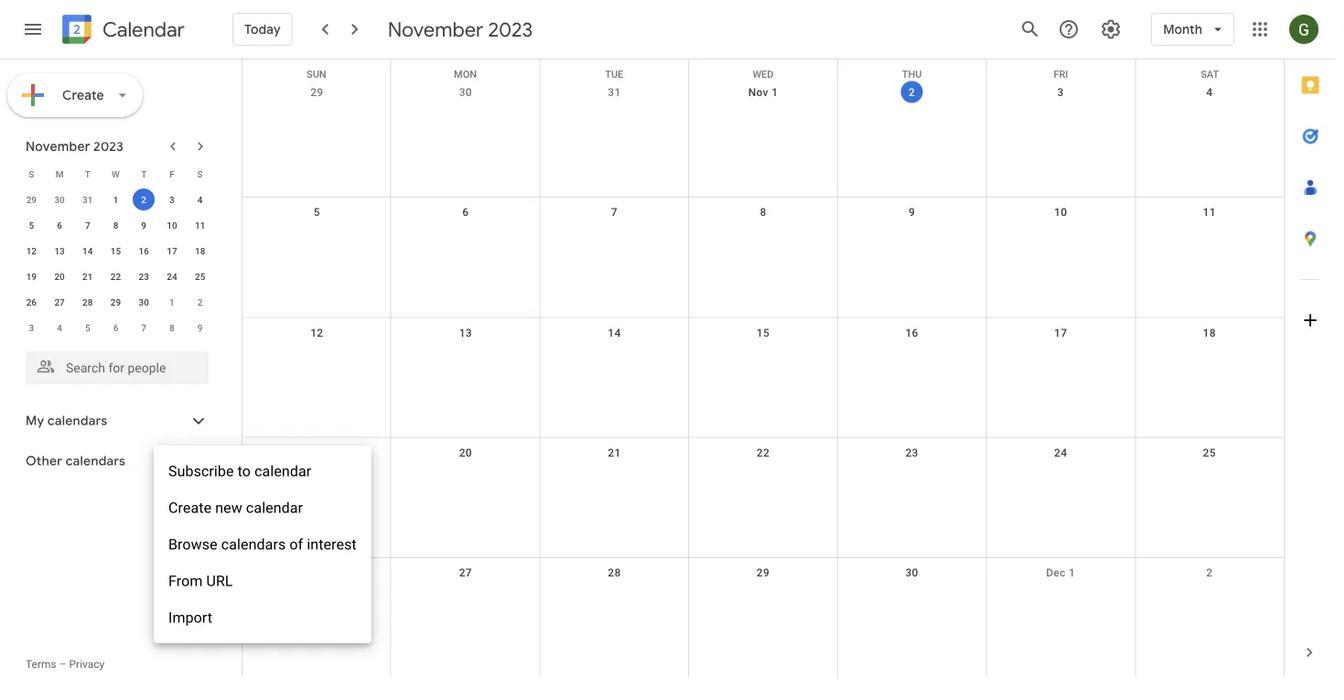 Task type: vqa. For each thing, say whether or not it's contained in the screenshot.


Task type: describe. For each thing, give the bounding box(es) containing it.
27 element
[[49, 291, 71, 313]]

today button
[[233, 7, 293, 51]]

22 element
[[105, 266, 127, 287]]

13 inside grid
[[459, 326, 472, 339]]

5 for sun
[[314, 206, 320, 219]]

calendar for subscribe to calendar
[[255, 463, 312, 480]]

16 inside grid
[[906, 326, 919, 339]]

17 inside grid
[[1055, 326, 1068, 339]]

1 horizontal spatial 15
[[757, 326, 770, 339]]

21 element
[[77, 266, 99, 287]]

2 s from the left
[[197, 168, 203, 179]]

1 vertical spatial november
[[26, 138, 90, 155]]

16 element
[[133, 240, 155, 262]]

7 for november 2023
[[85, 220, 90, 231]]

26 element
[[20, 291, 42, 313]]

26
[[26, 297, 37, 308]]

0 horizontal spatial november 2023
[[26, 138, 124, 155]]

23 inside grid
[[906, 446, 919, 459]]

december 2 element
[[189, 291, 211, 313]]

fri
[[1054, 69, 1069, 80]]

25 inside row group
[[195, 271, 205, 282]]

8 for sun
[[760, 206, 767, 219]]

browse calendars of interest
[[168, 536, 357, 553]]

20 inside grid
[[459, 446, 472, 459]]

2, today element
[[133, 189, 155, 211]]

0 horizontal spatial 2023
[[93, 138, 124, 155]]

my
[[26, 413, 44, 429]]

6 for sun
[[463, 206, 469, 219]]

22 inside grid
[[757, 446, 770, 459]]

create button
[[7, 73, 143, 117]]

2 inside "element"
[[198, 297, 203, 308]]

14 inside row group
[[82, 245, 93, 256]]

1 horizontal spatial 24
[[1055, 446, 1068, 459]]

2 cell
[[130, 187, 158, 212]]

from
[[168, 573, 203, 590]]

calendar
[[103, 17, 185, 43]]

23 element
[[133, 266, 155, 287]]

11 for sun
[[1204, 206, 1217, 219]]

grid containing 2
[[242, 60, 1284, 678]]

other calendars
[[26, 453, 125, 470]]

1 horizontal spatial 12
[[311, 326, 324, 339]]

27 for 1
[[54, 297, 65, 308]]

month
[[1164, 21, 1203, 38]]

Search for people text field
[[37, 352, 198, 385]]

from url
[[168, 573, 233, 590]]

20 element
[[49, 266, 71, 287]]

9 for sun
[[909, 206, 916, 219]]

24 inside the november 2023 grid
[[167, 271, 177, 282]]

12 inside the november 2023 grid
[[26, 245, 37, 256]]

3 for 1
[[169, 194, 175, 205]]

22 inside row group
[[111, 271, 121, 282]]

create for create new calendar
[[168, 499, 212, 517]]

12 element
[[20, 240, 42, 262]]

december 5 element
[[77, 317, 99, 339]]

my calendars
[[26, 413, 107, 429]]

24 element
[[161, 266, 183, 287]]

w
[[112, 168, 120, 179]]

25 element
[[189, 266, 211, 287]]

wed
[[753, 69, 774, 80]]

10 element
[[161, 214, 183, 236]]

calendars for my
[[48, 413, 107, 429]]

privacy link
[[69, 658, 105, 671]]

1 horizontal spatial 7
[[141, 322, 147, 333]]

november 2023 grid
[[17, 161, 214, 341]]

row containing 3
[[17, 315, 214, 341]]

other
[[26, 453, 62, 470]]

december 1 element
[[161, 291, 183, 313]]

1 s from the left
[[29, 168, 34, 179]]

terms – privacy
[[26, 658, 105, 671]]

4 for 1
[[198, 194, 203, 205]]

add other calendars image
[[159, 451, 178, 470]]

18 inside grid
[[1204, 326, 1217, 339]]

21 inside 21 element
[[82, 271, 93, 282]]

mon
[[454, 69, 477, 80]]

3 for nov 1
[[1058, 86, 1064, 99]]

10 for sun
[[1055, 206, 1068, 219]]

1 right dec
[[1069, 567, 1076, 579]]

main drawer image
[[22, 18, 44, 40]]

16 inside the 16 element
[[139, 245, 149, 256]]

5 for november 2023
[[29, 220, 34, 231]]

dec 1
[[1047, 567, 1076, 579]]

interest
[[307, 536, 357, 553]]

new
[[215, 499, 242, 517]]

11 element
[[189, 214, 211, 236]]

calendars for other
[[66, 453, 125, 470]]

row containing 27
[[243, 558, 1284, 678]]

1 horizontal spatial november 2023
[[388, 16, 533, 42]]

13 inside row group
[[54, 245, 65, 256]]

december 6 element
[[105, 317, 127, 339]]

1 down w
[[113, 194, 118, 205]]

19 element
[[20, 266, 42, 287]]

1 down 24 element
[[169, 297, 175, 308]]

december 3 element
[[20, 317, 42, 339]]

row group containing 29
[[17, 187, 214, 341]]



Task type: locate. For each thing, give the bounding box(es) containing it.
0 horizontal spatial 20
[[54, 271, 65, 282]]

2 horizontal spatial 5
[[314, 206, 320, 219]]

t up 2 cell
[[141, 168, 147, 179]]

dec
[[1047, 567, 1066, 579]]

0 vertical spatial 27
[[54, 297, 65, 308]]

1 vertical spatial 18
[[1204, 326, 1217, 339]]

21 inside grid
[[608, 446, 621, 459]]

privacy
[[69, 658, 105, 671]]

0 horizontal spatial 10
[[167, 220, 177, 231]]

calendar for create new calendar
[[246, 499, 303, 517]]

31 inside the november 2023 grid
[[82, 194, 93, 205]]

sun
[[307, 69, 327, 80]]

0 vertical spatial 31
[[608, 86, 621, 99]]

december 9 element
[[189, 317, 211, 339]]

12
[[26, 245, 37, 256], [311, 326, 324, 339]]

row containing 29
[[17, 187, 214, 212]]

create inside add calendars. menu
[[168, 499, 212, 517]]

row containing 19
[[17, 264, 214, 289]]

3 down 26 element
[[29, 322, 34, 333]]

3 inside december 3 element
[[29, 322, 34, 333]]

25
[[195, 271, 205, 282], [1204, 446, 1217, 459]]

1 right 'nov' at the top right of the page
[[772, 86, 778, 99]]

1 horizontal spatial 6
[[113, 322, 118, 333]]

20 inside row group
[[54, 271, 65, 282]]

0 vertical spatial 24
[[167, 271, 177, 282]]

0 horizontal spatial 16
[[139, 245, 149, 256]]

1 vertical spatial 10
[[167, 220, 177, 231]]

4 up 11 element
[[198, 194, 203, 205]]

7 inside grid
[[611, 206, 618, 219]]

1 vertical spatial 6
[[57, 220, 62, 231]]

9 for november 2023
[[141, 220, 147, 231]]

6 inside grid
[[463, 206, 469, 219]]

tab list
[[1285, 60, 1336, 627]]

create inside create popup button
[[62, 87, 104, 103]]

1 vertical spatial 15
[[757, 326, 770, 339]]

calendars inside dropdown button
[[48, 413, 107, 429]]

1 horizontal spatial 20
[[459, 446, 472, 459]]

to
[[238, 463, 251, 480]]

10
[[1055, 206, 1068, 219], [167, 220, 177, 231]]

1 vertical spatial create
[[168, 499, 212, 517]]

0 horizontal spatial 21
[[82, 271, 93, 282]]

17
[[167, 245, 177, 256], [1055, 326, 1068, 339]]

0 vertical spatial 3
[[1058, 86, 1064, 99]]

row containing sun
[[243, 60, 1284, 80]]

november 2023 up m on the top of the page
[[26, 138, 124, 155]]

calendars inside menu
[[221, 536, 286, 553]]

1 horizontal spatial 25
[[1204, 446, 1217, 459]]

27 inside row group
[[54, 297, 65, 308]]

0 horizontal spatial 18
[[195, 245, 205, 256]]

calendars up 'other calendars'
[[48, 413, 107, 429]]

f
[[170, 168, 175, 179]]

10 for november 2023
[[167, 220, 177, 231]]

3 down f
[[169, 194, 175, 205]]

0 horizontal spatial 28
[[82, 297, 93, 308]]

17 inside 17 element
[[167, 245, 177, 256]]

december 7 element
[[133, 317, 155, 339]]

17 element
[[161, 240, 183, 262]]

8 inside december 8 element
[[169, 322, 175, 333]]

subscribe to calendar
[[168, 463, 312, 480]]

terms
[[26, 658, 56, 671]]

1 vertical spatial 14
[[608, 326, 621, 339]]

0 vertical spatial 4
[[1207, 86, 1213, 99]]

13
[[54, 245, 65, 256], [459, 326, 472, 339]]

subscribe
[[168, 463, 234, 480]]

terms link
[[26, 658, 56, 671]]

20
[[54, 271, 65, 282], [459, 446, 472, 459]]

1 vertical spatial 22
[[757, 446, 770, 459]]

23 inside grid
[[139, 271, 149, 282]]

2 vertical spatial 5
[[85, 322, 90, 333]]

october 31 element
[[77, 189, 99, 211]]

4 inside grid
[[1207, 86, 1213, 99]]

4 down 27 element
[[57, 322, 62, 333]]

add calendars. menu
[[154, 446, 371, 644]]

2 vertical spatial 4
[[57, 322, 62, 333]]

23
[[139, 271, 149, 282], [906, 446, 919, 459]]

calendars down the my calendars dropdown button
[[66, 453, 125, 470]]

month button
[[1152, 7, 1235, 51]]

27 for dec 1
[[459, 567, 472, 579]]

other calendars button
[[4, 447, 227, 476]]

0 horizontal spatial 22
[[111, 271, 121, 282]]

6
[[463, 206, 469, 219], [57, 220, 62, 231], [113, 322, 118, 333]]

21
[[82, 271, 93, 282], [608, 446, 621, 459]]

create
[[62, 87, 104, 103], [168, 499, 212, 517]]

0 vertical spatial november 2023
[[388, 16, 533, 42]]

1 horizontal spatial 2023
[[488, 16, 533, 42]]

8 for november 2023
[[113, 220, 118, 231]]

0 vertical spatial 9
[[909, 206, 916, 219]]

10 inside grid
[[1055, 206, 1068, 219]]

0 horizontal spatial 8
[[113, 220, 118, 231]]

0 vertical spatial november
[[388, 16, 484, 42]]

create new calendar
[[168, 499, 303, 517]]

0 vertical spatial 5
[[314, 206, 320, 219]]

1 vertical spatial 24
[[1055, 446, 1068, 459]]

calendar up browse calendars of interest
[[246, 499, 303, 517]]

31
[[608, 86, 621, 99], [82, 194, 93, 205]]

7 for sun
[[611, 206, 618, 219]]

1 vertical spatial 25
[[1204, 446, 1217, 459]]

1 vertical spatial 23
[[906, 446, 919, 459]]

sat
[[1201, 69, 1220, 80]]

0 vertical spatial 14
[[82, 245, 93, 256]]

october 29 element
[[20, 189, 42, 211]]

1 horizontal spatial 28
[[608, 567, 621, 579]]

0 horizontal spatial 9
[[141, 220, 147, 231]]

1 vertical spatial 8
[[113, 220, 118, 231]]

1 vertical spatial 21
[[608, 446, 621, 459]]

0 vertical spatial 15
[[111, 245, 121, 256]]

1 horizontal spatial create
[[168, 499, 212, 517]]

0 horizontal spatial 11
[[195, 220, 205, 231]]

calendars inside dropdown button
[[66, 453, 125, 470]]

browse
[[168, 536, 218, 553]]

0 horizontal spatial 7
[[85, 220, 90, 231]]

calendars down create new calendar
[[221, 536, 286, 553]]

1 vertical spatial november 2023
[[26, 138, 124, 155]]

0 vertical spatial 25
[[195, 271, 205, 282]]

row containing 20
[[243, 438, 1284, 558]]

3 down fri
[[1058, 86, 1064, 99]]

1 vertical spatial 16
[[906, 326, 919, 339]]

15
[[111, 245, 121, 256], [757, 326, 770, 339]]

0 horizontal spatial 24
[[167, 271, 177, 282]]

import
[[168, 609, 213, 627]]

18 inside row group
[[195, 245, 205, 256]]

1 horizontal spatial 8
[[169, 322, 175, 333]]

0 vertical spatial calendar
[[255, 463, 312, 480]]

of
[[290, 536, 303, 553]]

thu
[[903, 69, 922, 80]]

0 vertical spatial 2023
[[488, 16, 533, 42]]

s
[[29, 168, 34, 179], [197, 168, 203, 179]]

1 t from the left
[[85, 168, 90, 179]]

0 horizontal spatial 17
[[167, 245, 177, 256]]

grid
[[242, 60, 1284, 678]]

1 horizontal spatial t
[[141, 168, 147, 179]]

november 2023
[[388, 16, 533, 42], [26, 138, 124, 155]]

10 inside "10" element
[[167, 220, 177, 231]]

14 element
[[77, 240, 99, 262]]

november
[[388, 16, 484, 42], [26, 138, 90, 155]]

18 element
[[189, 240, 211, 262]]

0 horizontal spatial 23
[[139, 271, 149, 282]]

3 inside grid
[[1058, 86, 1064, 99]]

2 horizontal spatial 7
[[611, 206, 618, 219]]

31 for nov 1
[[608, 86, 621, 99]]

settings menu image
[[1101, 18, 1123, 40]]

None search field
[[0, 344, 227, 385]]

create down 'calendar' element
[[62, 87, 104, 103]]

0 horizontal spatial 6
[[57, 220, 62, 231]]

1 vertical spatial 3
[[169, 194, 175, 205]]

15 element
[[105, 240, 127, 262]]

1 horizontal spatial 22
[[757, 446, 770, 459]]

november up mon
[[388, 16, 484, 42]]

0 vertical spatial create
[[62, 87, 104, 103]]

row containing 26
[[17, 289, 214, 315]]

28 for dec 1
[[608, 567, 621, 579]]

27
[[54, 297, 65, 308], [459, 567, 472, 579]]

0 vertical spatial 6
[[463, 206, 469, 219]]

11 for november 2023
[[195, 220, 205, 231]]

28 for 1
[[82, 297, 93, 308]]

november up m on the top of the page
[[26, 138, 90, 155]]

27 inside grid
[[459, 567, 472, 579]]

13 element
[[49, 240, 71, 262]]

28 inside the november 2023 grid
[[82, 297, 93, 308]]

1 vertical spatial 12
[[311, 326, 324, 339]]

9 inside grid
[[909, 206, 916, 219]]

4
[[1207, 86, 1213, 99], [198, 194, 203, 205], [57, 322, 62, 333]]

0 vertical spatial 18
[[195, 245, 205, 256]]

create for create
[[62, 87, 104, 103]]

1 horizontal spatial 18
[[1204, 326, 1217, 339]]

0 vertical spatial 21
[[82, 271, 93, 282]]

october 30 element
[[49, 189, 71, 211]]

0 horizontal spatial 3
[[29, 322, 34, 333]]

1 vertical spatial 28
[[608, 567, 621, 579]]

s right f
[[197, 168, 203, 179]]

1 vertical spatial 7
[[85, 220, 90, 231]]

0 horizontal spatial create
[[62, 87, 104, 103]]

tue
[[605, 69, 624, 80]]

6 for november 2023
[[57, 220, 62, 231]]

calendar
[[255, 463, 312, 480], [246, 499, 303, 517]]

16
[[139, 245, 149, 256], [906, 326, 919, 339]]

31 inside grid
[[608, 86, 621, 99]]

1 horizontal spatial 10
[[1055, 206, 1068, 219]]

s up october 29 element
[[29, 168, 34, 179]]

3
[[1058, 86, 1064, 99], [169, 194, 175, 205], [29, 322, 34, 333]]

my calendars button
[[4, 406, 227, 436]]

1 vertical spatial 20
[[459, 446, 472, 459]]

6 inside row
[[113, 322, 118, 333]]

7
[[611, 206, 618, 219], [85, 220, 90, 231], [141, 322, 147, 333]]

29
[[311, 86, 324, 99], [26, 194, 37, 205], [111, 297, 121, 308], [757, 567, 770, 579]]

0 vertical spatial 17
[[167, 245, 177, 256]]

1 vertical spatial 11
[[195, 220, 205, 231]]

calendar element
[[59, 11, 185, 51]]

30 element
[[133, 291, 155, 313]]

18
[[195, 245, 205, 256], [1204, 326, 1217, 339]]

1 horizontal spatial november
[[388, 16, 484, 42]]

2 vertical spatial 6
[[113, 322, 118, 333]]

row group
[[17, 187, 214, 341]]

1 horizontal spatial 11
[[1204, 206, 1217, 219]]

row containing 2
[[243, 78, 1284, 198]]

14 inside grid
[[608, 326, 621, 339]]

2 t from the left
[[141, 168, 147, 179]]

row
[[243, 60, 1284, 80], [243, 78, 1284, 198], [17, 161, 214, 187], [17, 187, 214, 212], [243, 198, 1284, 318], [17, 212, 214, 238], [17, 238, 214, 264], [17, 264, 214, 289], [17, 289, 214, 315], [17, 315, 214, 341], [243, 318, 1284, 438], [243, 438, 1284, 558], [243, 558, 1284, 678]]

1 horizontal spatial 9
[[198, 322, 203, 333]]

1 vertical spatial 27
[[459, 567, 472, 579]]

0 vertical spatial 8
[[760, 206, 767, 219]]

30
[[459, 86, 472, 99], [54, 194, 65, 205], [139, 297, 149, 308], [906, 567, 919, 579]]

24
[[167, 271, 177, 282], [1055, 446, 1068, 459]]

0 horizontal spatial 12
[[26, 245, 37, 256]]

2 vertical spatial 7
[[141, 322, 147, 333]]

28
[[82, 297, 93, 308], [608, 567, 621, 579]]

25 inside grid
[[1204, 446, 1217, 459]]

22
[[111, 271, 121, 282], [757, 446, 770, 459]]

14
[[82, 245, 93, 256], [608, 326, 621, 339]]

31 right the october 30 element
[[82, 194, 93, 205]]

calendar right 'to'
[[255, 463, 312, 480]]

29 element
[[105, 291, 127, 313]]

t
[[85, 168, 90, 179], [141, 168, 147, 179]]

0 horizontal spatial 27
[[54, 297, 65, 308]]

–
[[59, 658, 66, 671]]

nov
[[749, 86, 769, 99]]

url
[[206, 573, 233, 590]]

1 vertical spatial 13
[[459, 326, 472, 339]]

t up october 31 element on the top
[[85, 168, 90, 179]]

december 8 element
[[161, 317, 183, 339]]

11 inside grid
[[1204, 206, 1217, 219]]

31 down the tue
[[608, 86, 621, 99]]

2 horizontal spatial 6
[[463, 206, 469, 219]]

2023
[[488, 16, 533, 42], [93, 138, 124, 155]]

november 2023 up mon
[[388, 16, 533, 42]]

2
[[909, 86, 916, 98], [141, 194, 147, 205], [198, 297, 203, 308], [1207, 567, 1213, 579]]

2 vertical spatial 9
[[198, 322, 203, 333]]

28 element
[[77, 291, 99, 313]]

today
[[244, 21, 281, 38]]

nov 1
[[749, 86, 778, 99]]

4 for nov 1
[[1207, 86, 1213, 99]]

december 4 element
[[49, 317, 71, 339]]

0 horizontal spatial 14
[[82, 245, 93, 256]]

0 vertical spatial 22
[[111, 271, 121, 282]]

0 vertical spatial 7
[[611, 206, 618, 219]]

0 vertical spatial 10
[[1055, 206, 1068, 219]]

4 down sat
[[1207, 86, 1213, 99]]

1 horizontal spatial 17
[[1055, 326, 1068, 339]]

1 horizontal spatial 5
[[85, 322, 90, 333]]

5
[[314, 206, 320, 219], [29, 220, 34, 231], [85, 322, 90, 333]]

0 horizontal spatial t
[[85, 168, 90, 179]]

calendars
[[48, 413, 107, 429], [66, 453, 125, 470], [221, 536, 286, 553]]

0 horizontal spatial 15
[[111, 245, 121, 256]]

m
[[56, 168, 64, 179]]

31 for 1
[[82, 194, 93, 205]]

1 vertical spatial calendars
[[66, 453, 125, 470]]

create up browse
[[168, 499, 212, 517]]

2 inside cell
[[141, 194, 147, 205]]

11
[[1204, 206, 1217, 219], [195, 220, 205, 231]]

15 inside 15 element
[[111, 245, 121, 256]]

1 vertical spatial 17
[[1055, 326, 1068, 339]]

19
[[26, 271, 37, 282]]

9
[[909, 206, 916, 219], [141, 220, 147, 231], [198, 322, 203, 333]]

11 inside 11 element
[[195, 220, 205, 231]]

0 horizontal spatial 4
[[57, 322, 62, 333]]

8
[[760, 206, 767, 219], [113, 220, 118, 231], [169, 322, 175, 333]]

calendar heading
[[99, 17, 185, 43]]

1
[[772, 86, 778, 99], [113, 194, 118, 205], [169, 297, 175, 308], [1069, 567, 1076, 579]]

calendars for browse
[[221, 536, 286, 553]]

row containing s
[[17, 161, 214, 187]]

0 vertical spatial 28
[[82, 297, 93, 308]]

1 vertical spatial 2023
[[93, 138, 124, 155]]



